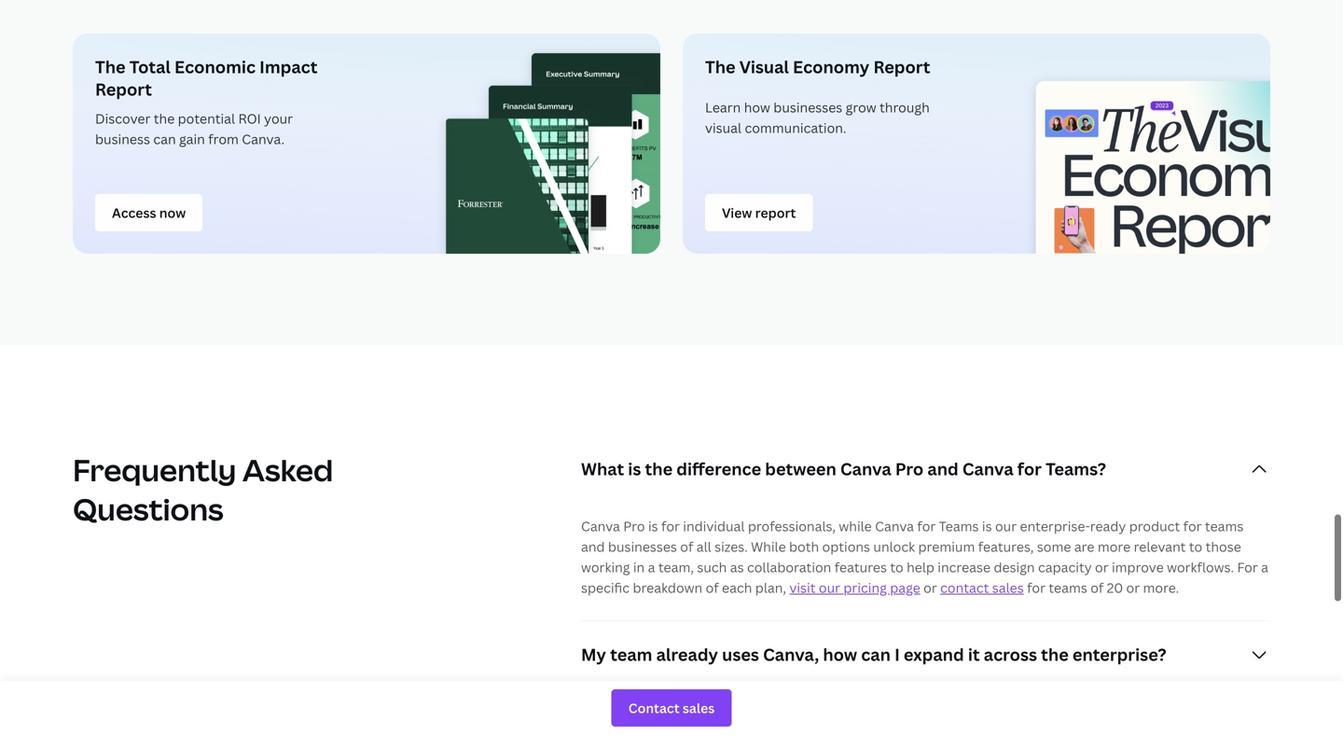 Task type: vqa. For each thing, say whether or not it's contained in the screenshot.
'TEAM'
yes



Task type: describe. For each thing, give the bounding box(es) containing it.
my team already uses canva, how can i expand it across the enterprise?
[[581, 643, 1167, 666]]

through
[[880, 98, 930, 116]]

help
[[907, 558, 935, 576]]

canva.
[[242, 130, 285, 148]]

specific
[[581, 579, 630, 597]]

visit our pricing page or contact sales for teams of 20 or more.
[[790, 579, 1179, 597]]

professionals,
[[748, 517, 836, 535]]

grow
[[846, 98, 877, 116]]

sales
[[992, 579, 1024, 597]]

more.
[[1143, 579, 1179, 597]]

enterprise?
[[1073, 643, 1167, 666]]

for
[[1238, 558, 1258, 576]]

1 horizontal spatial of
[[706, 579, 719, 597]]

my
[[581, 643, 606, 666]]

such
[[697, 558, 727, 576]]

premium
[[919, 538, 975, 556]]

the for the total economic impact report
[[95, 56, 126, 78]]

0 horizontal spatial or
[[924, 579, 937, 597]]

2 horizontal spatial or
[[1127, 579, 1140, 597]]

can for i
[[861, 643, 891, 666]]

businesses inside canva pro is for individual professionals, while canva for teams is our enterprise-ready product for teams and businesses of all sizes. while both options unlock premium features, some are more relevant to those working in a team, such as collaboration features to help increase design capacity or improve workflows. for a specific breakdown of each plan,
[[608, 538, 677, 556]]

already
[[656, 643, 718, 666]]

2 horizontal spatial is
[[982, 517, 992, 535]]

are
[[1075, 538, 1095, 556]]

while
[[839, 517, 872, 535]]

1 horizontal spatial is
[[648, 517, 658, 535]]

questions
[[73, 489, 224, 529]]

impact
[[259, 56, 318, 78]]

how inside dropdown button
[[823, 643, 857, 666]]

for right product
[[1184, 517, 1202, 535]]

discover the potential roi your business can gain from canva.
[[95, 110, 293, 148]]

economic
[[174, 56, 256, 78]]

i
[[895, 643, 900, 666]]

team
[[610, 643, 653, 666]]

is inside what is the difference between canva pro and canva for teams? "dropdown button"
[[628, 458, 641, 481]]

ready
[[1090, 517, 1126, 535]]

canva pro is for individual professionals, while canva for teams is our enterprise-ready product for teams and businesses of all sizes. while both options unlock premium features, some are more relevant to those working in a team, such as collaboration features to help increase design capacity or improve workflows. for a specific breakdown of each plan,
[[581, 517, 1269, 597]]

can for gain
[[153, 130, 176, 148]]

1 horizontal spatial report
[[874, 56, 931, 78]]

canva up unlock
[[875, 517, 914, 535]]

features
[[835, 558, 887, 576]]

the for the visual economy report
[[705, 56, 736, 78]]

capacity
[[1038, 558, 1092, 576]]

teams
[[939, 517, 979, 535]]

0 horizontal spatial our
[[819, 579, 841, 597]]

visit our pricing page link
[[790, 579, 921, 597]]

product
[[1130, 517, 1180, 535]]

the inside dropdown button
[[1041, 643, 1069, 666]]

asked
[[242, 450, 333, 490]]

learn how businesses grow through visual communication.
[[705, 98, 930, 137]]

pricing
[[844, 579, 887, 597]]

collaboration
[[747, 558, 832, 576]]

in
[[633, 558, 645, 576]]

canva up working
[[581, 517, 620, 535]]

more
[[1098, 538, 1131, 556]]

pro inside "dropdown button"
[[895, 458, 924, 481]]

as
[[730, 558, 744, 576]]

difference
[[677, 458, 761, 481]]

what
[[581, 458, 624, 481]]

visual
[[740, 56, 789, 78]]



Task type: locate. For each thing, give the bounding box(es) containing it.
1 horizontal spatial pro
[[895, 458, 924, 481]]

0 horizontal spatial how
[[744, 98, 771, 116]]

0 vertical spatial to
[[1189, 538, 1203, 556]]

canva up teams
[[963, 458, 1014, 481]]

the right what
[[645, 458, 673, 481]]

from
[[208, 130, 239, 148]]

teams
[[1205, 517, 1244, 535], [1049, 579, 1088, 597]]

1 horizontal spatial can
[[861, 643, 891, 666]]

and
[[928, 458, 959, 481], [581, 538, 605, 556]]

to down unlock
[[890, 558, 904, 576]]

2 horizontal spatial of
[[1091, 579, 1104, 597]]

what is the difference between canva pro and canva for teams? button
[[581, 436, 1271, 503]]

0 horizontal spatial and
[[581, 538, 605, 556]]

and up teams
[[928, 458, 959, 481]]

how right the "learn"
[[744, 98, 771, 116]]

1 vertical spatial businesses
[[608, 538, 677, 556]]

total
[[129, 56, 171, 78]]

pro up 'in' at the bottom left
[[623, 517, 645, 535]]

1 a from the left
[[648, 558, 655, 576]]

enterprise-
[[1020, 517, 1090, 535]]

visual
[[705, 119, 742, 137]]

is left individual
[[648, 517, 658, 535]]

2 vertical spatial the
[[1041, 643, 1069, 666]]

uses
[[722, 643, 759, 666]]

our up the features, at the right of the page
[[995, 517, 1017, 535]]

can left gain at the left
[[153, 130, 176, 148]]

visit
[[790, 579, 816, 597]]

0 horizontal spatial teams
[[1049, 579, 1088, 597]]

teams?
[[1046, 458, 1106, 481]]

1 horizontal spatial our
[[995, 517, 1017, 535]]

pro inside canva pro is for individual professionals, while canva for teams is our enterprise-ready product for teams and businesses of all sizes. while both options unlock premium features, some are more relevant to those working in a team, such as collaboration features to help increase design capacity or improve workflows. for a specific breakdown of each plan,
[[623, 517, 645, 535]]

0 vertical spatial how
[[744, 98, 771, 116]]

all
[[697, 538, 712, 556]]

is
[[628, 458, 641, 481], [648, 517, 658, 535], [982, 517, 992, 535]]

communication.
[[745, 119, 847, 137]]

1 horizontal spatial to
[[1189, 538, 1203, 556]]

our inside canva pro is for individual professionals, while canva for teams is our enterprise-ready product for teams and businesses of all sizes. while both options unlock premium features, some are more relevant to those working in a team, such as collaboration features to help increase design capacity or improve workflows. for a specific breakdown of each plan,
[[995, 517, 1017, 535]]

0 horizontal spatial can
[[153, 130, 176, 148]]

a right the for
[[1261, 558, 1269, 576]]

page
[[890, 579, 921, 597]]

my team already uses canva, how can i expand it across the enterprise? button
[[581, 621, 1271, 689]]

economy
[[793, 56, 870, 78]]

is right what
[[628, 458, 641, 481]]

your
[[264, 110, 293, 127]]

and up working
[[581, 538, 605, 556]]

contact
[[941, 579, 989, 597]]

and inside canva pro is for individual professionals, while canva for teams is our enterprise-ready product for teams and businesses of all sizes. while both options unlock premium features, some are more relevant to those working in a team, such as collaboration features to help increase design capacity or improve workflows. for a specific breakdown of each plan,
[[581, 538, 605, 556]]

can left i
[[861, 643, 891, 666]]

learn
[[705, 98, 741, 116]]

report up 'through'
[[874, 56, 931, 78]]

for up premium
[[917, 517, 936, 535]]

the inside "dropdown button"
[[645, 458, 673, 481]]

for up team,
[[661, 517, 680, 535]]

businesses up communication.
[[774, 98, 843, 116]]

or down more at the right of page
[[1095, 558, 1109, 576]]

of left all
[[680, 538, 694, 556]]

working
[[581, 558, 630, 576]]

1 vertical spatial and
[[581, 538, 605, 556]]

our right visit
[[819, 579, 841, 597]]

or down help
[[924, 579, 937, 597]]

the total economic impact report
[[95, 56, 318, 101]]

increase
[[938, 558, 991, 576]]

canva,
[[763, 643, 819, 666]]

report inside the total economic impact report
[[95, 78, 152, 101]]

1 horizontal spatial teams
[[1205, 517, 1244, 535]]

pro up unlock
[[895, 458, 924, 481]]

can inside dropdown button
[[861, 643, 891, 666]]

0 horizontal spatial report
[[95, 78, 152, 101]]

roi
[[238, 110, 261, 127]]

some
[[1037, 538, 1071, 556]]

1 vertical spatial teams
[[1049, 579, 1088, 597]]

0 vertical spatial can
[[153, 130, 176, 148]]

businesses inside the "learn how businesses grow through visual communication."
[[774, 98, 843, 116]]

1 horizontal spatial a
[[1261, 558, 1269, 576]]

canva up while
[[841, 458, 892, 481]]

the right discover
[[154, 110, 175, 127]]

of down such
[[706, 579, 719, 597]]

1 vertical spatial pro
[[623, 517, 645, 535]]

0 horizontal spatial is
[[628, 458, 641, 481]]

both
[[789, 538, 819, 556]]

1 horizontal spatial the
[[645, 458, 673, 481]]

0 horizontal spatial the
[[154, 110, 175, 127]]

the inside the total economic impact report
[[95, 56, 126, 78]]

businesses
[[774, 98, 843, 116], [608, 538, 677, 556]]

2 a from the left
[[1261, 558, 1269, 576]]

for inside what is the difference between canva pro and canva for teams? "dropdown button"
[[1018, 458, 1042, 481]]

or right 20
[[1127, 579, 1140, 597]]

while
[[751, 538, 786, 556]]

the right the across on the right of the page
[[1041, 643, 1069, 666]]

individual
[[683, 517, 745, 535]]

report up discover
[[95, 78, 152, 101]]

the
[[95, 56, 126, 78], [705, 56, 736, 78]]

1 vertical spatial our
[[819, 579, 841, 597]]

a right 'in' at the bottom left
[[648, 558, 655, 576]]

2 the from the left
[[705, 56, 736, 78]]

1 vertical spatial how
[[823, 643, 857, 666]]

1 horizontal spatial businesses
[[774, 98, 843, 116]]

discover
[[95, 110, 151, 127]]

team,
[[659, 558, 694, 576]]

the
[[154, 110, 175, 127], [645, 458, 673, 481], [1041, 643, 1069, 666]]

options
[[822, 538, 870, 556]]

businesses up 'in' at the bottom left
[[608, 538, 677, 556]]

the up the "learn"
[[705, 56, 736, 78]]

frequently
[[73, 450, 236, 490]]

to
[[1189, 538, 1203, 556], [890, 558, 904, 576]]

1 horizontal spatial how
[[823, 643, 857, 666]]

canva
[[841, 458, 892, 481], [963, 458, 1014, 481], [581, 517, 620, 535], [875, 517, 914, 535]]

business
[[95, 130, 150, 148]]

plan,
[[755, 579, 786, 597]]

front cover of a report with a "forrester" logo. additional report pages with the headings "executive summary" and "financial summary" image
[[378, 34, 661, 254]]

0 vertical spatial businesses
[[774, 98, 843, 116]]

across
[[984, 643, 1037, 666]]

0 horizontal spatial the
[[95, 56, 126, 78]]

the visual economy report
[[705, 56, 931, 78]]

is up the features, at the right of the page
[[982, 517, 992, 535]]

those
[[1206, 538, 1242, 556]]

and inside "dropdown button"
[[928, 458, 959, 481]]

teams inside canva pro is for individual professionals, while canva for teams is our enterprise-ready product for teams and businesses of all sizes. while both options unlock premium features, some are more relevant to those working in a team, such as collaboration features to help increase design capacity or improve workflows. for a specific breakdown of each plan,
[[1205, 517, 1244, 535]]

the left total
[[95, 56, 126, 78]]

expand
[[904, 643, 964, 666]]

learn how businesses grow through visual communication. image
[[988, 34, 1271, 254]]

1 vertical spatial the
[[645, 458, 673, 481]]

sizes.
[[715, 538, 748, 556]]

0 horizontal spatial pro
[[623, 517, 645, 535]]

0 vertical spatial our
[[995, 517, 1017, 535]]

1 horizontal spatial the
[[705, 56, 736, 78]]

unlock
[[874, 538, 915, 556]]

1 the from the left
[[95, 56, 126, 78]]

0 horizontal spatial of
[[680, 538, 694, 556]]

a
[[648, 558, 655, 576], [1261, 558, 1269, 576]]

1 vertical spatial to
[[890, 558, 904, 576]]

of
[[680, 538, 694, 556], [706, 579, 719, 597], [1091, 579, 1104, 597]]

how right canva,
[[823, 643, 857, 666]]

how inside the "learn how businesses grow through visual communication."
[[744, 98, 771, 116]]

contact sales link
[[941, 579, 1024, 597]]

features,
[[978, 538, 1034, 556]]

relevant
[[1134, 538, 1186, 556]]

teams down capacity
[[1049, 579, 1088, 597]]

1 vertical spatial can
[[861, 643, 891, 666]]

our
[[995, 517, 1017, 535], [819, 579, 841, 597]]

or
[[1095, 558, 1109, 576], [924, 579, 937, 597], [1127, 579, 1140, 597]]

can inside discover the potential roi your business can gain from canva.
[[153, 130, 176, 148]]

0 vertical spatial and
[[928, 458, 959, 481]]

of left 20
[[1091, 579, 1104, 597]]

the inside discover the potential roi your business can gain from canva.
[[154, 110, 175, 127]]

0 vertical spatial the
[[154, 110, 175, 127]]

0 horizontal spatial a
[[648, 558, 655, 576]]

to up workflows.
[[1189, 538, 1203, 556]]

can
[[153, 130, 176, 148], [861, 643, 891, 666]]

report
[[874, 56, 931, 78], [95, 78, 152, 101]]

for left teams?
[[1018, 458, 1042, 481]]

2 horizontal spatial the
[[1041, 643, 1069, 666]]

teams up the those
[[1205, 517, 1244, 535]]

for right sales
[[1027, 579, 1046, 597]]

0 horizontal spatial to
[[890, 558, 904, 576]]

workflows.
[[1167, 558, 1234, 576]]

1 horizontal spatial or
[[1095, 558, 1109, 576]]

potential
[[178, 110, 235, 127]]

breakdown
[[633, 579, 703, 597]]

1 horizontal spatial and
[[928, 458, 959, 481]]

frequently asked questions
[[73, 450, 333, 529]]

0 horizontal spatial businesses
[[608, 538, 677, 556]]

it
[[968, 643, 980, 666]]

improve
[[1112, 558, 1164, 576]]

each
[[722, 579, 752, 597]]

0 vertical spatial pro
[[895, 458, 924, 481]]

or inside canva pro is for individual professionals, while canva for teams is our enterprise-ready product for teams and businesses of all sizes. while both options unlock premium features, some are more relevant to those working in a team, such as collaboration features to help increase design capacity or improve workflows. for a specific breakdown of each plan,
[[1095, 558, 1109, 576]]

between
[[765, 458, 837, 481]]

20
[[1107, 579, 1123, 597]]

gain
[[179, 130, 205, 148]]

what is the difference between canva pro and canva for teams?
[[581, 458, 1106, 481]]

0 vertical spatial teams
[[1205, 517, 1244, 535]]

design
[[994, 558, 1035, 576]]



